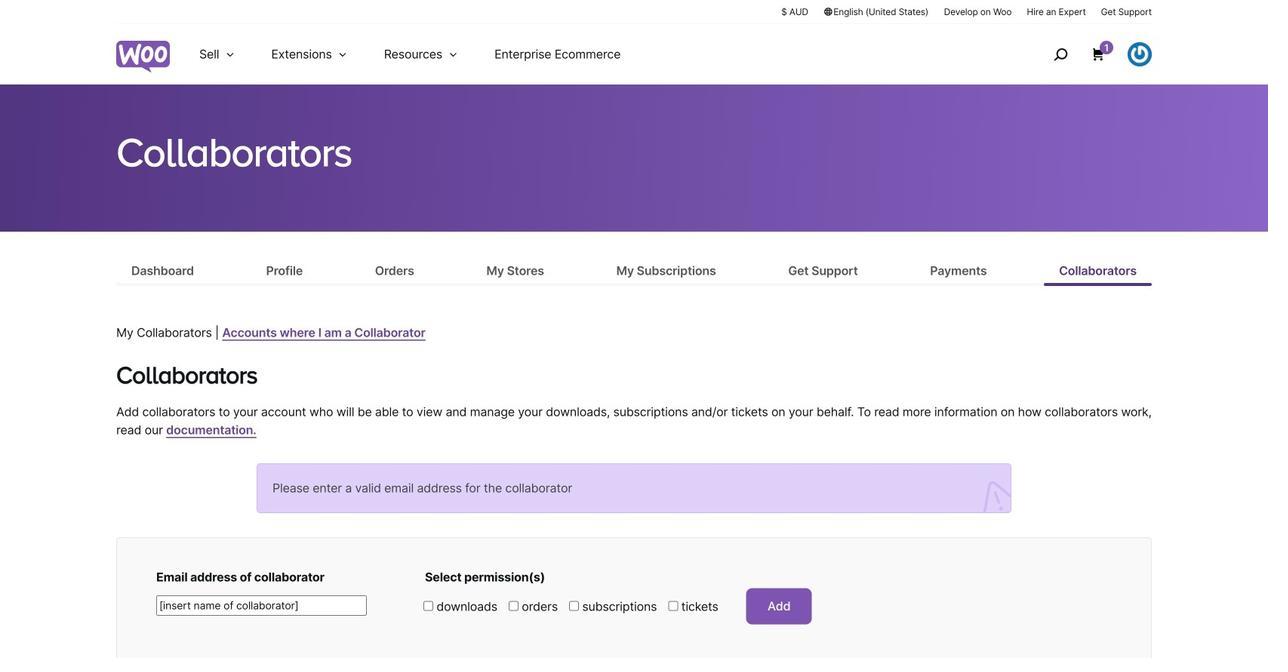 Task type: vqa. For each thing, say whether or not it's contained in the screenshot.
Search icon on the top right of page
yes



Task type: locate. For each thing, give the bounding box(es) containing it.
None checkbox
[[509, 602, 519, 611]]

None checkbox
[[424, 602, 433, 611], [569, 602, 579, 611], [669, 602, 678, 611], [424, 602, 433, 611], [569, 602, 579, 611], [669, 602, 678, 611]]

service navigation menu element
[[1022, 30, 1152, 79]]

search image
[[1049, 42, 1073, 66]]

open account menu image
[[1128, 42, 1152, 66]]



